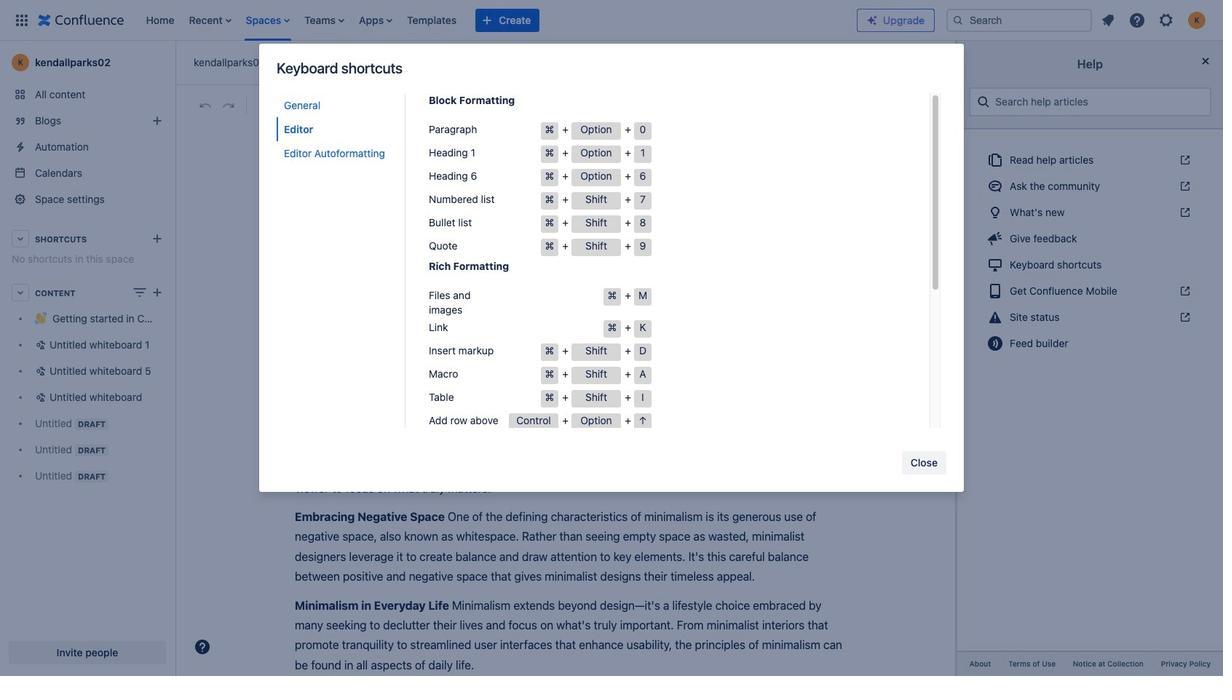 Task type: locate. For each thing, give the bounding box(es) containing it.
confluence image
[[38, 11, 124, 29], [38, 11, 124, 29]]

shortcut icon image for documents icon
[[1177, 154, 1191, 166]]

shortcut icon image
[[1177, 154, 1191, 166], [1177, 181, 1191, 192], [1177, 207, 1191, 218], [1177, 285, 1191, 297], [1177, 312, 1191, 323]]

Main content area, start typing to enter text. text field
[[295, 262, 848, 676]]

tab list
[[277, 93, 405, 428]]

5 shortcut icon image from the top
[[1177, 312, 1191, 323]]

banner
[[0, 0, 1223, 41]]

close image
[[1197, 52, 1214, 70]]

create a blog image
[[149, 112, 166, 130]]

None search field
[[947, 8, 1092, 32]]

list formating group
[[537, 94, 629, 117]]

1 horizontal spatial list item
[[300, 0, 349, 40]]

4 shortcut icon image from the top
[[1177, 285, 1191, 297]]

1 list item from the left
[[185, 0, 236, 40]]

global element
[[9, 0, 857, 40]]

dialog
[[259, 44, 964, 658]]

italic ⌘i image
[[386, 97, 404, 114]]

3 shortcut icon image from the top
[[1177, 207, 1191, 218]]

1 shortcut icon image from the top
[[1177, 154, 1191, 166]]

list item
[[185, 0, 236, 40], [300, 0, 349, 40]]

1 horizontal spatial list
[[1095, 7, 1214, 33]]

text formatting group
[[360, 94, 430, 117]]

list
[[139, 0, 857, 40], [1095, 7, 1214, 33]]

2 shortcut icon image from the top
[[1177, 181, 1191, 192]]

feedback icon image
[[987, 230, 1004, 248]]

shortcut icon image for mobile icon in the right top of the page
[[1177, 285, 1191, 297]]

tree
[[6, 306, 169, 489]]

0 horizontal spatial list item
[[185, 0, 236, 40]]



Task type: describe. For each thing, give the bounding box(es) containing it.
tree inside space element
[[6, 306, 169, 489]]

lightbulb icon image
[[987, 204, 1004, 221]]

settings icon image
[[1158, 11, 1175, 29]]

screen icon image
[[987, 256, 1004, 274]]

Search field
[[947, 8, 1092, 32]]

documents icon image
[[987, 151, 1004, 169]]

search image
[[952, 14, 964, 26]]

Blog post title text field
[[295, 214, 848, 238]]

comment icon image
[[987, 178, 1004, 195]]

Search help articles field
[[991, 89, 1204, 115]]

space element
[[0, 41, 175, 676]]

shortcut icon image for comment icon
[[1177, 181, 1191, 192]]

warning icon image
[[987, 309, 1004, 326]]

premium image
[[866, 14, 878, 26]]

shortcut icon image for 'warning icon'
[[1177, 312, 1191, 323]]

2 list item from the left
[[300, 0, 349, 40]]

mobile icon image
[[987, 282, 1004, 300]]

signal icon image
[[987, 335, 1004, 352]]

0 horizontal spatial list
[[139, 0, 857, 40]]

shortcut icon image for lightbulb icon on the right of page
[[1177, 207, 1191, 218]]



Task type: vqa. For each thing, say whether or not it's contained in the screenshot.
third Shortcut icon from the top of the page
yes



